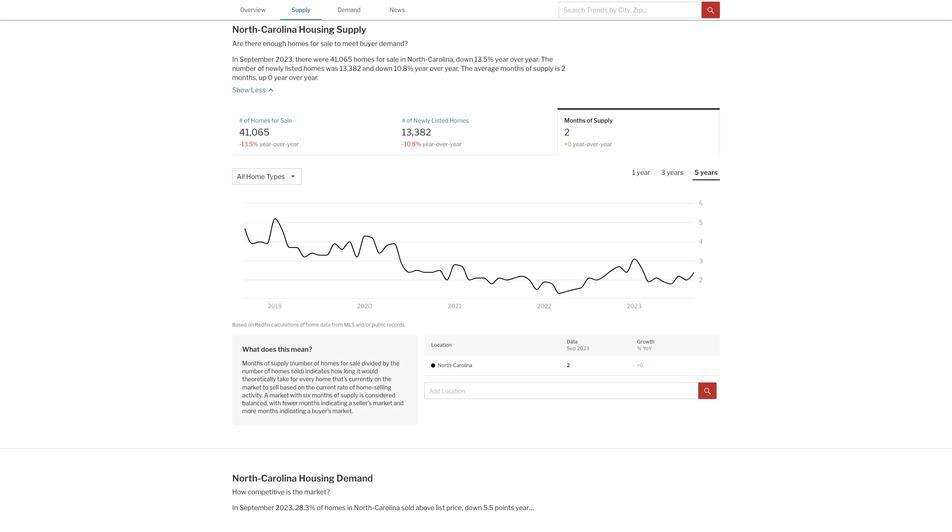 Task type: vqa. For each thing, say whether or not it's contained in the screenshot.
1.56M to the left
no



Task type: locate. For each thing, give the bounding box(es) containing it.
sold)
[[291, 368, 304, 375]]

on right based in the left of the page
[[248, 322, 254, 328]]

months inside months of supply (number of homes for sale divided by the number of homes sold) indicates how long it would theoretically take for every home that's currently on the market to sell based on the current rate of home-selling activity. a market with six months of supply is considered balanced, with fewer months indicating a seller's market and more months indicating a buyer's market.
[[242, 360, 263, 367]]

1 homes from the left
[[251, 117, 270, 124]]

a
[[264, 392, 268, 399]]

0 vertical spatial 2
[[562, 64, 566, 72]]

market down sell
[[270, 392, 289, 399]]

2 horizontal spatial year-
[[573, 141, 587, 148]]

0 vertical spatial 2023,
[[276, 55, 294, 63]]

a up 'market.' at left bottom
[[349, 400, 352, 407]]

2 vertical spatial on
[[298, 384, 305, 391]]

13.5% inside in september 2023, there were 41,065 homes for sale in north-carolina, down 13.5% year over year. the number of newly listed homes was 13,382 and down 10.8% year over year. the average months of supply is 2 months, up 0 year over year.
[[475, 55, 494, 63]]

for up long
[[341, 360, 349, 367]]

0 horizontal spatial 13.5%
[[242, 141, 258, 148]]

months inside in september 2023, there were 41,065 homes for sale in north-carolina, down 13.5% year over year. the number of newly listed homes was 13,382 and down 10.8% year over year. the average months of supply is 2 months, up 0 year over year.
[[501, 64, 524, 72]]

1 horizontal spatial #
[[402, 117, 406, 124]]

1 horizontal spatial over-
[[436, 141, 450, 148]]

september for in september 2023, 28.3% of homes in north-carolina sold above list price, down 5.5 points year …
[[240, 504, 274, 512]]

13.5% up home
[[242, 141, 258, 148]]

41,065
[[330, 55, 352, 63], [239, 127, 270, 138]]

current
[[316, 384, 336, 391]]

# left newly
[[402, 117, 406, 124]]

year inside months of supply 2 +0 year-over-year
[[601, 141, 613, 148]]

# for 41,065
[[239, 117, 243, 124]]

number up theoretically
[[242, 368, 263, 375]]

to up a
[[263, 384, 269, 391]]

with left fewer
[[269, 400, 281, 407]]

data
[[567, 339, 578, 345]]

1 vertical spatial months
[[242, 360, 263, 367]]

the
[[391, 360, 400, 367], [383, 376, 392, 383], [306, 384, 315, 391], [293, 489, 303, 496]]

13,382
[[340, 64, 361, 72], [402, 127, 432, 138]]

1 vertical spatial market
[[270, 392, 289, 399]]

0 vertical spatial is
[[555, 64, 560, 72]]

41,065 inside # of homes for sale 41,065 -13.5% year-over-year
[[239, 127, 270, 138]]

1 vertical spatial demand
[[337, 473, 373, 484]]

market.
[[333, 408, 353, 415]]

1 vertical spatial 13.5%
[[242, 141, 258, 148]]

sale up the it at the bottom of the page
[[350, 360, 361, 367]]

0 horizontal spatial and
[[363, 64, 374, 72]]

in down are
[[232, 55, 238, 63]]

2 2023, from the top
[[276, 504, 294, 512]]

and inside in september 2023, there were 41,065 homes for sale in north-carolina, down 13.5% year over year. the number of newly listed homes was 13,382 and down 10.8% year over year. the average months of supply is 2 months, up 0 year over year.
[[363, 64, 374, 72]]

yoy
[[643, 346, 652, 352]]

and down the considered
[[394, 400, 404, 407]]

months of supply (number of homes for sale divided by the number of homes sold) indicates how long it would theoretically take for every home that's currently on the market to sell based on the current rate of home-selling activity. a market with six months of supply is considered balanced, with fewer months indicating a seller's market and more months indicating a buyer's market.
[[242, 360, 404, 415]]

years inside button
[[667, 169, 684, 177]]

2 housing from the top
[[299, 473, 335, 484]]

submit search image
[[708, 7, 715, 14]]

number inside in september 2023, there were 41,065 homes for sale in north-carolina, down 13.5% year over year. the number of newly listed homes was 13,382 and down 10.8% year over year. the average months of supply is 2 months, up 0 year over year.
[[232, 64, 256, 72]]

year.
[[525, 55, 540, 63], [445, 64, 460, 72], [304, 74, 319, 82]]

0 vertical spatial and
[[363, 64, 374, 72]]

that's
[[333, 376, 348, 383]]

-
[[239, 141, 242, 148], [402, 141, 404, 148]]

for inside in september 2023, there were 41,065 homes for sale in north-carolina, down 13.5% year over year. the number of newly listed homes was 13,382 and down 10.8% year over year. the average months of supply is 2 months, up 0 year over year.
[[376, 55, 385, 63]]

1 vertical spatial +0
[[638, 362, 644, 369]]

years
[[667, 169, 684, 177], [701, 169, 718, 177]]

homes right listed
[[450, 117, 469, 124]]

north-carolina housing demand
[[232, 473, 373, 484]]

2 in from the top
[[232, 504, 238, 512]]

5 years
[[695, 169, 718, 177]]

a left buyer's
[[308, 408, 311, 415]]

2023, inside in september 2023, there were 41,065 homes for sale in north-carolina, down 13.5% year over year. the number of newly listed homes was 13,382 and down 10.8% year over year. the average months of supply is 2 months, up 0 year over year.
[[276, 55, 294, 63]]

demand up meet
[[338, 6, 361, 13]]

year
[[495, 55, 509, 63], [415, 64, 429, 72], [274, 74, 288, 82], [287, 141, 299, 148], [450, 141, 462, 148], [601, 141, 613, 148], [637, 169, 651, 177], [516, 504, 529, 512]]

buyer
[[360, 40, 378, 47]]

in for in september 2023, there were 41,065 homes for sale in north-carolina, down 13.5% year over year. the number of newly listed homes was 13,382 and down 10.8% year over year. the average months of supply is 2 months, up 0 year over year.
[[232, 55, 238, 63]]

1 vertical spatial 41,065
[[239, 127, 270, 138]]

housing up are there enough homes for sale to meet buyer demand?
[[299, 24, 335, 35]]

0 vertical spatial year.
[[525, 55, 540, 63]]

is
[[555, 64, 560, 72], [360, 392, 364, 399], [286, 489, 291, 496]]

3 year- from the left
[[573, 141, 587, 148]]

list
[[436, 504, 445, 512]]

in
[[232, 55, 238, 63], [232, 504, 238, 512]]

0 horizontal spatial homes
[[251, 117, 270, 124]]

0 horizontal spatial market
[[242, 384, 262, 391]]

13.5% inside # of homes for sale 41,065 -13.5% year-over-year
[[242, 141, 258, 148]]

- inside # of newly listed homes 13,382 -10.8% year-over-year
[[402, 141, 404, 148]]

2 vertical spatial year.
[[304, 74, 319, 82]]

1 horizontal spatial homes
[[450, 117, 469, 124]]

1 vertical spatial home
[[316, 376, 331, 383]]

in for in september 2023, 28.3% of homes in north-carolina sold above list price, down 5.5 points year …
[[232, 504, 238, 512]]

13,382 inside # of newly listed homes 13,382 -10.8% year-over-year
[[402, 127, 432, 138]]

this
[[278, 346, 290, 354]]

1 vertical spatial housing
[[299, 473, 335, 484]]

home left data
[[306, 322, 319, 328]]

0 vertical spatial to
[[335, 40, 341, 47]]

housing up market?
[[299, 473, 335, 484]]

1 vertical spatial 10.8%
[[404, 141, 421, 148]]

10.8% up the show less link
[[394, 64, 414, 72]]

september inside in september 2023, there were 41,065 homes for sale in north-carolina, down 13.5% year over year. the number of newly listed homes was 13,382 and down 10.8% year over year. the average months of supply is 2 months, up 0 year over year.
[[240, 55, 274, 63]]

1 vertical spatial to
[[263, 384, 269, 391]]

over- inside # of homes for sale 41,065 -13.5% year-over-year
[[273, 141, 287, 148]]

2023, down how competitive is the market?
[[276, 504, 294, 512]]

2023, for 28.3%
[[276, 504, 294, 512]]

1 vertical spatial is
[[360, 392, 364, 399]]

2 vertical spatial market
[[373, 400, 393, 407]]

1 over- from the left
[[273, 141, 287, 148]]

all
[[237, 173, 245, 181]]

1 horizontal spatial the
[[541, 55, 553, 63]]

how
[[331, 368, 343, 375]]

year- inside # of newly listed homes 13,382 -10.8% year-over-year
[[423, 141, 436, 148]]

1 vertical spatial the
[[461, 64, 473, 72]]

2 horizontal spatial market
[[373, 400, 393, 407]]

home
[[246, 173, 265, 181]]

0 horizontal spatial with
[[269, 400, 281, 407]]

1 horizontal spatial with
[[290, 392, 302, 399]]

2 horizontal spatial sale
[[387, 55, 399, 63]]

year- inside months of supply 2 +0 year-over-year
[[573, 141, 587, 148]]

1 vertical spatial on
[[375, 376, 381, 383]]

2 over- from the left
[[436, 141, 450, 148]]

2 # from the left
[[402, 117, 406, 124]]

of
[[258, 64, 264, 72], [526, 64, 532, 72], [244, 117, 250, 124], [407, 117, 412, 124], [587, 117, 593, 124], [300, 322, 305, 328], [264, 360, 270, 367], [314, 360, 320, 367], [265, 368, 270, 375], [350, 384, 355, 391], [334, 392, 340, 399], [317, 504, 323, 512]]

mls
[[344, 322, 355, 328]]

year- inside # of homes for sale 41,065 -13.5% year-over-year
[[260, 141, 273, 148]]

the up selling
[[383, 376, 392, 383]]

to
[[335, 40, 341, 47], [263, 384, 269, 391]]

0 vertical spatial in
[[232, 55, 238, 63]]

months down the "six"
[[299, 400, 320, 407]]

0 vertical spatial in
[[401, 55, 406, 63]]

sale down 'demand?' on the top left of page
[[387, 55, 399, 63]]

meet
[[342, 40, 359, 47]]

1 - from the left
[[239, 141, 242, 148]]

0 vertical spatial with
[[290, 392, 302, 399]]

1
[[633, 169, 636, 177]]

1 horizontal spatial year.
[[445, 64, 460, 72]]

years right 3
[[667, 169, 684, 177]]

1 horizontal spatial 41,065
[[330, 55, 352, 63]]

indicating
[[321, 400, 348, 407], [280, 408, 306, 415]]

0 vertical spatial supply
[[534, 64, 554, 72]]

41,065 inside in september 2023, there were 41,065 homes for sale in north-carolina, down 13.5% year over year. the number of newly listed homes was 13,382 and down 10.8% year over year. the average months of supply is 2 months, up 0 year over year.
[[330, 55, 352, 63]]

and down buyer
[[363, 64, 374, 72]]

overview link
[[232, 0, 274, 19]]

1 year- from the left
[[260, 141, 273, 148]]

data
[[320, 322, 331, 328]]

0 horizontal spatial to
[[263, 384, 269, 391]]

how competitive is the market?
[[232, 489, 330, 496]]

…
[[529, 504, 534, 512]]

indicating up 'market.' at left bottom
[[321, 400, 348, 407]]

2 year- from the left
[[423, 141, 436, 148]]

supply
[[534, 64, 554, 72], [271, 360, 289, 367], [341, 392, 359, 399]]

in september 2023, 28.3% of homes in north-carolina sold above list price, down 5.5 points year …
[[232, 504, 534, 512]]

41,065 for homes
[[330, 55, 352, 63]]

1 vertical spatial year.
[[445, 64, 460, 72]]

number up months,
[[232, 64, 256, 72]]

in
[[401, 55, 406, 63], [347, 504, 353, 512]]

0 vertical spatial the
[[541, 55, 553, 63]]

1 horizontal spatial year-
[[423, 141, 436, 148]]

1 horizontal spatial a
[[349, 400, 352, 407]]

number inside months of supply (number of homes for sale divided by the number of homes sold) indicates how long it would theoretically take for every home that's currently on the market to sell based on the current rate of home-selling activity. a market with six months of supply is considered balanced, with fewer months indicating a seller's market and more months indicating a buyer's market.
[[242, 368, 263, 375]]

over- inside # of newly listed homes 13,382 -10.8% year-over-year
[[436, 141, 450, 148]]

3
[[662, 169, 666, 177]]

activity.
[[242, 392, 263, 399]]

0 horizontal spatial 13,382
[[340, 64, 361, 72]]

for left sale
[[272, 117, 279, 124]]

years inside "button"
[[701, 169, 718, 177]]

0 vertical spatial +0
[[565, 141, 572, 148]]

3 over- from the left
[[587, 141, 601, 148]]

- for 13,382
[[402, 141, 404, 148]]

1 horizontal spatial sale
[[350, 360, 361, 367]]

indicating down fewer
[[280, 408, 306, 415]]

# down the show
[[239, 117, 243, 124]]

0 vertical spatial 13,382
[[340, 64, 361, 72]]

over-
[[273, 141, 287, 148], [436, 141, 450, 148], [587, 141, 601, 148]]

1 vertical spatial number
[[242, 368, 263, 375]]

over
[[510, 55, 524, 63], [430, 64, 444, 72], [289, 74, 303, 82]]

1 september from the top
[[240, 55, 274, 63]]

north-carolina
[[438, 362, 473, 369]]

1 years from the left
[[667, 169, 684, 177]]

there right are
[[245, 40, 262, 47]]

down
[[456, 55, 473, 63], [376, 64, 393, 72], [465, 504, 482, 512]]

0 horizontal spatial years
[[667, 169, 684, 177]]

down right the carolina,
[[456, 55, 473, 63]]

0 horizontal spatial over
[[289, 74, 303, 82]]

divided
[[362, 360, 382, 367]]

market
[[242, 384, 262, 391], [270, 392, 289, 399], [373, 400, 393, 407]]

1 vertical spatial in
[[232, 504, 238, 512]]

+0
[[565, 141, 572, 148], [638, 362, 644, 369]]

2 years from the left
[[701, 169, 718, 177]]

1 vertical spatial 2
[[565, 127, 570, 138]]

5.5
[[484, 504, 494, 512]]

september down competitive
[[240, 504, 274, 512]]

0 vertical spatial 10.8%
[[394, 64, 414, 72]]

price,
[[447, 504, 464, 512]]

2 vertical spatial supply
[[594, 117, 613, 124]]

years right 5
[[701, 169, 718, 177]]

1 vertical spatial 13,382
[[402, 127, 432, 138]]

homes down the were
[[304, 64, 325, 72]]

on up selling
[[375, 376, 381, 383]]

0 vertical spatial a
[[349, 400, 352, 407]]

what
[[242, 346, 260, 354]]

supply
[[292, 6, 311, 13], [337, 24, 367, 35], [594, 117, 613, 124]]

it
[[357, 368, 361, 375]]

to left meet
[[335, 40, 341, 47]]

1 vertical spatial and
[[394, 400, 404, 407]]

0 horizontal spatial year.
[[304, 74, 319, 82]]

1 horizontal spatial +0
[[638, 362, 644, 369]]

1 vertical spatial there
[[295, 55, 312, 63]]

1 2023, from the top
[[276, 55, 294, 63]]

2023,
[[276, 55, 294, 63], [276, 504, 294, 512]]

in down how
[[232, 504, 238, 512]]

5 years button
[[693, 169, 720, 181]]

carolina for north-carolina housing demand
[[261, 473, 297, 484]]

news link
[[377, 0, 418, 19]]

september for in september 2023, there were 41,065 homes for sale in north-carolina, down 13.5% year over year. the number of newly listed homes was 13,382 and down 10.8% year over year. the average months of supply is 2 months, up 0 year over year.
[[240, 55, 274, 63]]

41,065 for -
[[239, 127, 270, 138]]

13,382 down newly
[[402, 127, 432, 138]]

down down 'demand?' on the top left of page
[[376, 64, 393, 72]]

2
[[562, 64, 566, 72], [565, 127, 570, 138], [567, 362, 570, 369]]

2 horizontal spatial over
[[510, 55, 524, 63]]

10.8% down newly
[[404, 141, 421, 148]]

home up current
[[316, 376, 331, 383]]

year- for 41,065
[[260, 141, 273, 148]]

on up the "six"
[[298, 384, 305, 391]]

months inside months of supply 2 +0 year-over-year
[[565, 117, 586, 124]]

2 horizontal spatial is
[[555, 64, 560, 72]]

growth
[[638, 339, 655, 345]]

1 vertical spatial supply
[[337, 24, 367, 35]]

demand up in september 2023, 28.3% of homes in north-carolina sold above list price, down 5.5 points year …
[[337, 473, 373, 484]]

2 horizontal spatial on
[[375, 376, 381, 383]]

homes down market?
[[325, 504, 346, 512]]

housing for supply
[[299, 24, 335, 35]]

0 horizontal spatial year-
[[260, 141, 273, 148]]

news
[[390, 6, 405, 13]]

1 housing from the top
[[299, 24, 335, 35]]

1 # from the left
[[239, 117, 243, 124]]

homes
[[288, 40, 309, 47], [354, 55, 375, 63], [304, 64, 325, 72], [321, 360, 339, 367], [272, 368, 290, 375], [325, 504, 346, 512]]

0 horizontal spatial on
[[248, 322, 254, 328]]

2 - from the left
[[402, 141, 404, 148]]

1 horizontal spatial on
[[298, 384, 305, 391]]

2 september from the top
[[240, 504, 274, 512]]

0 vertical spatial 13.5%
[[475, 55, 494, 63]]

2023, for there
[[276, 55, 294, 63]]

1 horizontal spatial over
[[430, 64, 444, 72]]

homes left sale
[[251, 117, 270, 124]]

13.5% up average
[[475, 55, 494, 63]]

0 vertical spatial number
[[232, 64, 256, 72]]

newly
[[266, 64, 284, 72]]

months
[[501, 64, 524, 72], [312, 392, 333, 399], [299, 400, 320, 407], [258, 408, 279, 415]]

in inside in september 2023, there were 41,065 homes for sale in north-carolina, down 13.5% year over year. the number of newly listed homes was 13,382 and down 10.8% year over year. the average months of supply is 2 months, up 0 year over year.
[[232, 55, 238, 63]]

take
[[277, 376, 289, 383]]

year-
[[260, 141, 273, 148], [423, 141, 436, 148], [573, 141, 587, 148]]

0 vertical spatial down
[[456, 55, 473, 63]]

for down buyer
[[376, 55, 385, 63]]

1 vertical spatial a
[[308, 408, 311, 415]]

for inside # of homes for sale 41,065 -13.5% year-over-year
[[272, 117, 279, 124]]

2 horizontal spatial year.
[[525, 55, 540, 63]]

0 vertical spatial market
[[242, 384, 262, 391]]

there up listed
[[295, 55, 312, 63]]

1 horizontal spatial -
[[402, 141, 404, 148]]

market down the considered
[[373, 400, 393, 407]]

0 horizontal spatial in
[[347, 504, 353, 512]]

sold
[[402, 504, 415, 512]]

2 vertical spatial over
[[289, 74, 303, 82]]

market up activity.
[[242, 384, 262, 391]]

1 in from the top
[[232, 55, 238, 63]]

2023, up listed
[[276, 55, 294, 63]]

sale up the were
[[321, 40, 333, 47]]

2 vertical spatial sale
[[350, 360, 361, 367]]

0 vertical spatial supply
[[292, 6, 311, 13]]

1 horizontal spatial supply
[[341, 392, 359, 399]]

housing
[[299, 24, 335, 35], [299, 473, 335, 484]]

over- for 41,065
[[273, 141, 287, 148]]

months right average
[[501, 64, 524, 72]]

the
[[541, 55, 553, 63], [461, 64, 473, 72]]

september
[[240, 55, 274, 63], [240, 504, 274, 512]]

0 horizontal spatial +0
[[565, 141, 572, 148]]

0 vertical spatial 41,065
[[330, 55, 352, 63]]

0 horizontal spatial #
[[239, 117, 243, 124]]

down left the 5.5
[[465, 504, 482, 512]]

september up up
[[240, 55, 274, 63]]

0 vertical spatial september
[[240, 55, 274, 63]]

13,382 right 'was'
[[340, 64, 361, 72]]

2 homes from the left
[[450, 117, 469, 124]]

0 horizontal spatial supply
[[292, 6, 311, 13]]

with up fewer
[[290, 392, 302, 399]]

# inside # of homes for sale 41,065 -13.5% year-over-year
[[239, 117, 243, 124]]

1 vertical spatial september
[[240, 504, 274, 512]]

- inside # of homes for sale 41,065 -13.5% year-over-year
[[239, 141, 242, 148]]

theoretically
[[242, 376, 276, 383]]

# inside # of newly listed homes 13,382 -10.8% year-over-year
[[402, 117, 406, 124]]

north- inside in september 2023, there were 41,065 homes for sale in north-carolina, down 13.5% year over year. the number of newly listed homes was 13,382 and down 10.8% year over year. the average months of supply is 2 months, up 0 year over year.
[[408, 55, 428, 63]]

year- for 13,382
[[423, 141, 436, 148]]



Task type: describe. For each thing, give the bounding box(es) containing it.
2 inside months of supply 2 +0 year-over-year
[[565, 127, 570, 138]]

seller's
[[353, 400, 372, 407]]

over- for 13,382
[[436, 141, 450, 148]]

home-
[[357, 384, 374, 391]]

13,382 inside in september 2023, there were 41,065 homes for sale in north-carolina, down 13.5% year over year. the number of newly listed homes was 13,382 and down 10.8% year over year. the average months of supply is 2 months, up 0 year over year.
[[340, 64, 361, 72]]

calculations
[[271, 322, 299, 328]]

Search Trends by City, Zip... search field
[[559, 2, 702, 18]]

what does this mean?
[[242, 346, 312, 354]]

0 horizontal spatial sale
[[321, 40, 333, 47]]

homes up take
[[272, 368, 290, 375]]

the down north-carolina housing demand
[[293, 489, 303, 496]]

records.
[[387, 322, 406, 328]]

north- for north-carolina housing demand
[[232, 473, 261, 484]]

2 vertical spatial supply
[[341, 392, 359, 399]]

types
[[267, 173, 285, 181]]

1 vertical spatial supply
[[271, 360, 289, 367]]

+0 inside months of supply 2 +0 year-over-year
[[565, 141, 572, 148]]

and inside months of supply (number of homes for sale divided by the number of homes sold) indicates how long it would theoretically take for every home that's currently on the market to sell based on the current rate of home-selling activity. a market with six months of supply is considered balanced, with fewer months indicating a seller's market and more months indicating a buyer's market.
[[394, 400, 404, 407]]

- for 41,065
[[239, 141, 242, 148]]

# of newly listed homes 13,382 -10.8% year-over-year
[[402, 117, 469, 148]]

are there enough homes for sale to meet buyer demand?
[[232, 40, 408, 47]]

%
[[638, 346, 642, 352]]

over- inside months of supply 2 +0 year-over-year
[[587, 141, 601, 148]]

north- for north-carolina housing supply
[[232, 24, 261, 35]]

competitive
[[248, 489, 285, 496]]

2 vertical spatial is
[[286, 489, 291, 496]]

0
[[268, 74, 273, 82]]

balanced,
[[242, 400, 268, 407]]

by
[[383, 360, 390, 367]]

to inside months of supply (number of homes for sale divided by the number of homes sold) indicates how long it would theoretically take for every home that's currently on the market to sell based on the current rate of home-selling activity. a market with six months of supply is considered balanced, with fewer months indicating a seller's market and more months indicating a buyer's market.
[[263, 384, 269, 391]]

is inside months of supply (number of homes for sale divided by the number of homes sold) indicates how long it would theoretically take for every home that's currently on the market to sell based on the current rate of home-selling activity. a market with six months of supply is considered balanced, with fewer months indicating a seller's market and more months indicating a buyer's market.
[[360, 392, 364, 399]]

1 vertical spatial in
[[347, 504, 353, 512]]

1 vertical spatial indicating
[[280, 408, 306, 415]]

north- for north-carolina
[[438, 362, 454, 369]]

long
[[344, 368, 356, 375]]

homes inside # of newly listed homes 13,382 -10.8% year-over-year
[[450, 117, 469, 124]]

listed
[[432, 117, 449, 124]]

up
[[259, 74, 267, 82]]

homes up how
[[321, 360, 339, 367]]

0 vertical spatial on
[[248, 322, 254, 328]]

redfin
[[255, 322, 270, 328]]

show less
[[232, 86, 266, 94]]

the right by
[[391, 360, 400, 367]]

3 years
[[662, 169, 684, 177]]

2 vertical spatial 2
[[567, 362, 570, 369]]

supply inside in september 2023, there were 41,065 homes for sale in north-carolina, down 13.5% year over year. the number of newly listed homes was 13,382 and down 10.8% year over year. the average months of supply is 2 months, up 0 year over year.
[[534, 64, 554, 72]]

months for 2
[[565, 117, 586, 124]]

3 years button
[[660, 169, 686, 180]]

based on redfin calculations of home data from mls and/or public records.
[[232, 322, 406, 328]]

show
[[232, 86, 250, 94]]

10.8% inside # of newly listed homes 13,382 -10.8% year-over-year
[[404, 141, 421, 148]]

1 year button
[[631, 169, 653, 180]]

(number
[[290, 360, 313, 367]]

year inside # of homes for sale 41,065 -13.5% year-over-year
[[287, 141, 299, 148]]

0 horizontal spatial a
[[308, 408, 311, 415]]

homes inside # of homes for sale 41,065 -13.5% year-over-year
[[251, 117, 270, 124]]

fewer
[[282, 400, 298, 407]]

buyer's
[[312, 408, 331, 415]]

was
[[326, 64, 338, 72]]

years for 3 years
[[667, 169, 684, 177]]

in september 2023, there were 41,065 homes for sale in north-carolina, down 13.5% year over year. the number of newly listed homes was 13,382 and down 10.8% year over year. the average months of supply is 2 months, up 0 year over year.
[[232, 55, 566, 82]]

does
[[261, 346, 277, 354]]

# for 13,382
[[402, 117, 406, 124]]

sale inside in september 2023, there were 41,065 homes for sale in north-carolina, down 13.5% year over year. the number of newly listed homes was 13,382 and down 10.8% year over year. the average months of supply is 2 months, up 0 year over year.
[[387, 55, 399, 63]]

all home types
[[237, 173, 285, 181]]

2 inside in september 2023, there were 41,065 homes for sale in north-carolina, down 13.5% year over year. the number of newly listed homes was 13,382 and down 10.8% year over year. the average months of supply is 2 months, up 0 year over year.
[[562, 64, 566, 72]]

2023
[[577, 346, 590, 352]]

for down sold)
[[291, 376, 298, 383]]

overview
[[240, 6, 266, 13]]

supply inside months of supply 2 +0 year-over-year
[[594, 117, 613, 124]]

show less link
[[232, 82, 574, 95]]

in inside in september 2023, there were 41,065 homes for sale in north-carolina, down 13.5% year over year. the number of newly listed homes was 13,382 and down 10.8% year over year. the average months of supply is 2 months, up 0 year over year.
[[401, 55, 406, 63]]

homes down buyer
[[354, 55, 375, 63]]

2 vertical spatial down
[[465, 504, 482, 512]]

considered
[[365, 392, 396, 399]]

public
[[372, 322, 386, 328]]

currently
[[349, 376, 373, 383]]

5
[[695, 169, 699, 177]]

market?
[[304, 489, 330, 496]]

and/or
[[356, 322, 371, 328]]

enough
[[263, 40, 286, 47]]

of inside months of supply 2 +0 year-over-year
[[587, 117, 593, 124]]

28.3%
[[295, 504, 316, 512]]

of inside # of newly listed homes 13,382 -10.8% year-over-year
[[407, 117, 412, 124]]

less
[[251, 86, 266, 94]]

1 vertical spatial over
[[430, 64, 444, 72]]

# of homes for sale 41,065 -13.5% year-over-year
[[239, 117, 299, 148]]

0 vertical spatial indicating
[[321, 400, 348, 407]]

six
[[303, 392, 311, 399]]

above
[[416, 504, 435, 512]]

how
[[232, 489, 247, 496]]

mean?
[[291, 346, 312, 354]]

listed
[[285, 64, 302, 72]]

based
[[280, 384, 297, 391]]

1 horizontal spatial supply
[[337, 24, 367, 35]]

sep
[[567, 346, 576, 352]]

would
[[362, 368, 378, 375]]

0 vertical spatial there
[[245, 40, 262, 47]]

based
[[232, 322, 247, 328]]

growth % yoy
[[638, 339, 655, 352]]

data sep 2023
[[567, 339, 590, 352]]

months down current
[[312, 392, 333, 399]]

from
[[332, 322, 343, 328]]

sale inside months of supply (number of homes for sale divided by the number of homes sold) indicates how long it would theoretically take for every home that's currently on the market to sell based on the current rate of home-selling activity. a market with six months of supply is considered balanced, with fewer months indicating a seller's market and more months indicating a buyer's market.
[[350, 360, 361, 367]]

points
[[495, 504, 514, 512]]

year inside the 1 year button
[[637, 169, 651, 177]]

carolina for north-carolina
[[453, 362, 473, 369]]

0 vertical spatial home
[[306, 322, 319, 328]]

0 vertical spatial demand
[[338, 6, 361, 13]]

1 vertical spatial with
[[269, 400, 281, 407]]

months for (number
[[242, 360, 263, 367]]

months down balanced,
[[258, 408, 279, 415]]

the down every
[[306, 384, 315, 391]]

average
[[474, 64, 499, 72]]

more
[[242, 408, 257, 415]]

1 year
[[633, 169, 651, 177]]

10.8% inside in september 2023, there were 41,065 homes for sale in north-carolina, down 13.5% year over year. the number of newly listed homes was 13,382 and down 10.8% year over year. the average months of supply is 2 months, up 0 year over year.
[[394, 64, 414, 72]]

months of supply 2 +0 year-over-year
[[565, 117, 613, 148]]

submit search image
[[705, 388, 711, 395]]

is inside in september 2023, there were 41,065 homes for sale in north-carolina, down 13.5% year over year. the number of newly listed homes was 13,382 and down 10.8% year over year. the average months of supply is 2 months, up 0 year over year.
[[555, 64, 560, 72]]

0 vertical spatial over
[[510, 55, 524, 63]]

1 horizontal spatial market
[[270, 392, 289, 399]]

0 horizontal spatial the
[[461, 64, 473, 72]]

there inside in september 2023, there were 41,065 homes for sale in north-carolina, down 13.5% year over year. the number of newly listed homes was 13,382 and down 10.8% year over year. the average months of supply is 2 months, up 0 year over year.
[[295, 55, 312, 63]]

homes down north-carolina housing supply
[[288, 40, 309, 47]]

north-carolina housing supply
[[232, 24, 367, 35]]

months,
[[232, 74, 257, 82]]

carolina,
[[428, 55, 455, 63]]

home inside months of supply (number of homes for sale divided by the number of homes sold) indicates how long it would theoretically take for every home that's currently on the market to sell based on the current rate of home-selling activity. a market with six months of supply is considered balanced, with fewer months indicating a seller's market and more months indicating a buyer's market.
[[316, 376, 331, 383]]

of inside # of homes for sale 41,065 -13.5% year-over-year
[[244, 117, 250, 124]]

indicates
[[305, 368, 330, 375]]

sale
[[281, 117, 292, 124]]

supply link
[[280, 0, 322, 19]]

carolina for north-carolina housing supply
[[261, 24, 297, 35]]

for up the were
[[310, 40, 319, 47]]

housing for demand
[[299, 473, 335, 484]]

newly
[[414, 117, 431, 124]]

selling
[[374, 384, 392, 391]]

1 vertical spatial down
[[376, 64, 393, 72]]

Add Location search field
[[425, 383, 699, 400]]

year inside # of newly listed homes 13,382 -10.8% year-over-year
[[450, 141, 462, 148]]

are
[[232, 40, 244, 47]]

years for 5 years
[[701, 169, 718, 177]]

rate
[[337, 384, 348, 391]]



